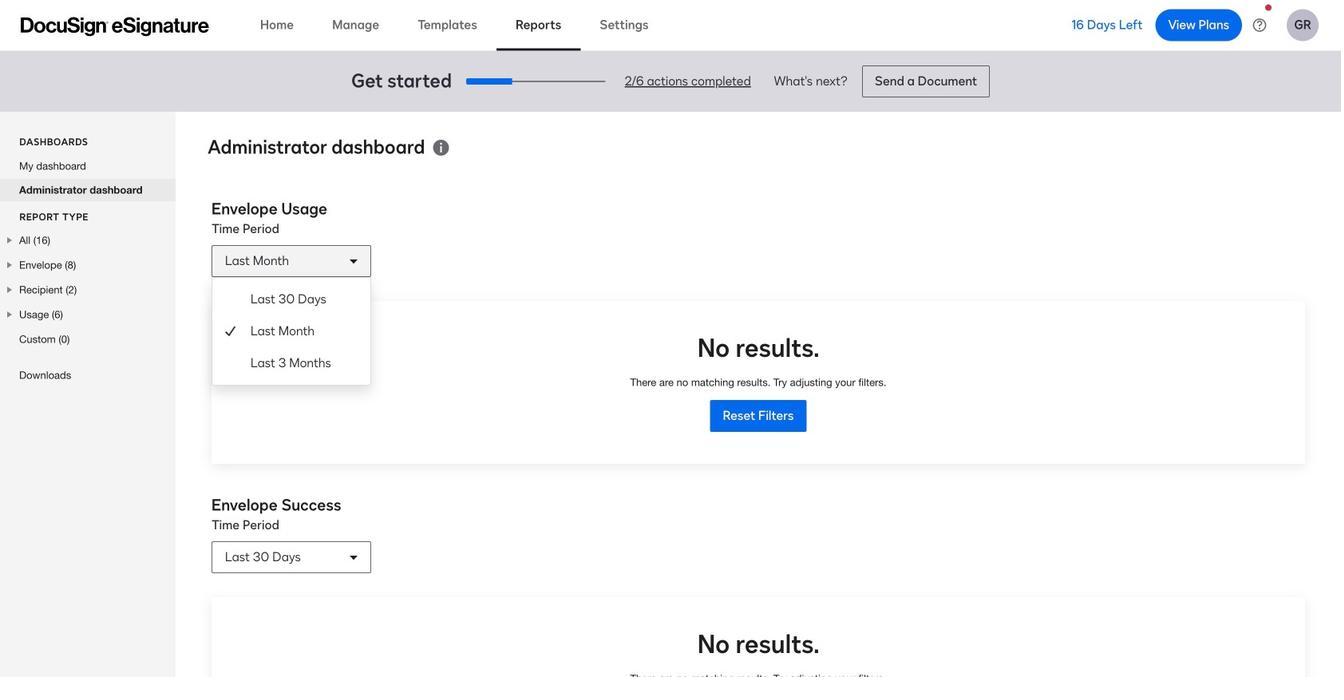 Task type: vqa. For each thing, say whether or not it's contained in the screenshot.
second 'alert' "image" from the top of the the Secondary Navigation region
no



Task type: describe. For each thing, give the bounding box(es) containing it.
docusign esignature image
[[21, 17, 209, 36]]



